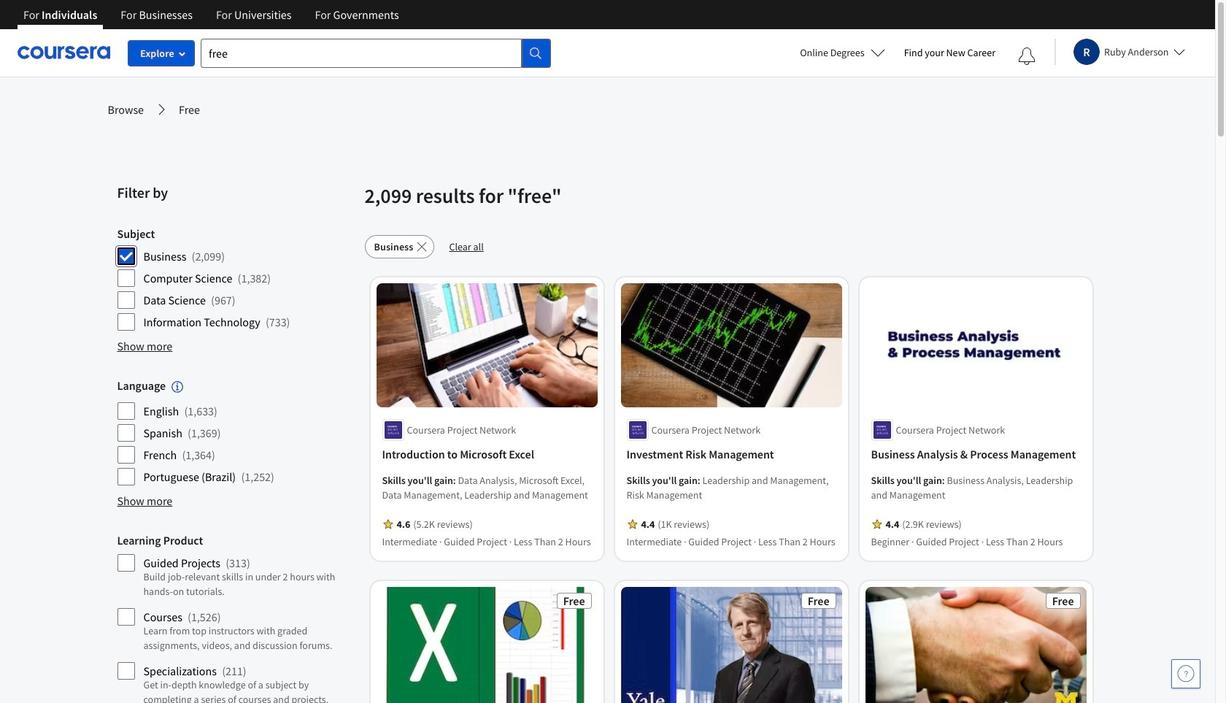 Task type: locate. For each thing, give the bounding box(es) containing it.
group
[[117, 226, 356, 332], [117, 378, 356, 487], [117, 533, 356, 703]]

What do you want to learn? text field
[[201, 38, 522, 68]]

information about this filter group image
[[172, 381, 183, 393]]

1 vertical spatial group
[[117, 378, 356, 487]]

banner navigation
[[12, 0, 411, 40]]

help center image
[[1178, 665, 1196, 683]]

0 vertical spatial group
[[117, 226, 356, 332]]

2 vertical spatial group
[[117, 533, 356, 703]]

None search field
[[201, 38, 551, 68]]



Task type: vqa. For each thing, say whether or not it's contained in the screenshot.
2nd Course from the top of the page
no



Task type: describe. For each thing, give the bounding box(es) containing it.
2 group from the top
[[117, 378, 356, 487]]

1 group from the top
[[117, 226, 356, 332]]

3 group from the top
[[117, 533, 356, 703]]

coursera image
[[18, 41, 110, 64]]



